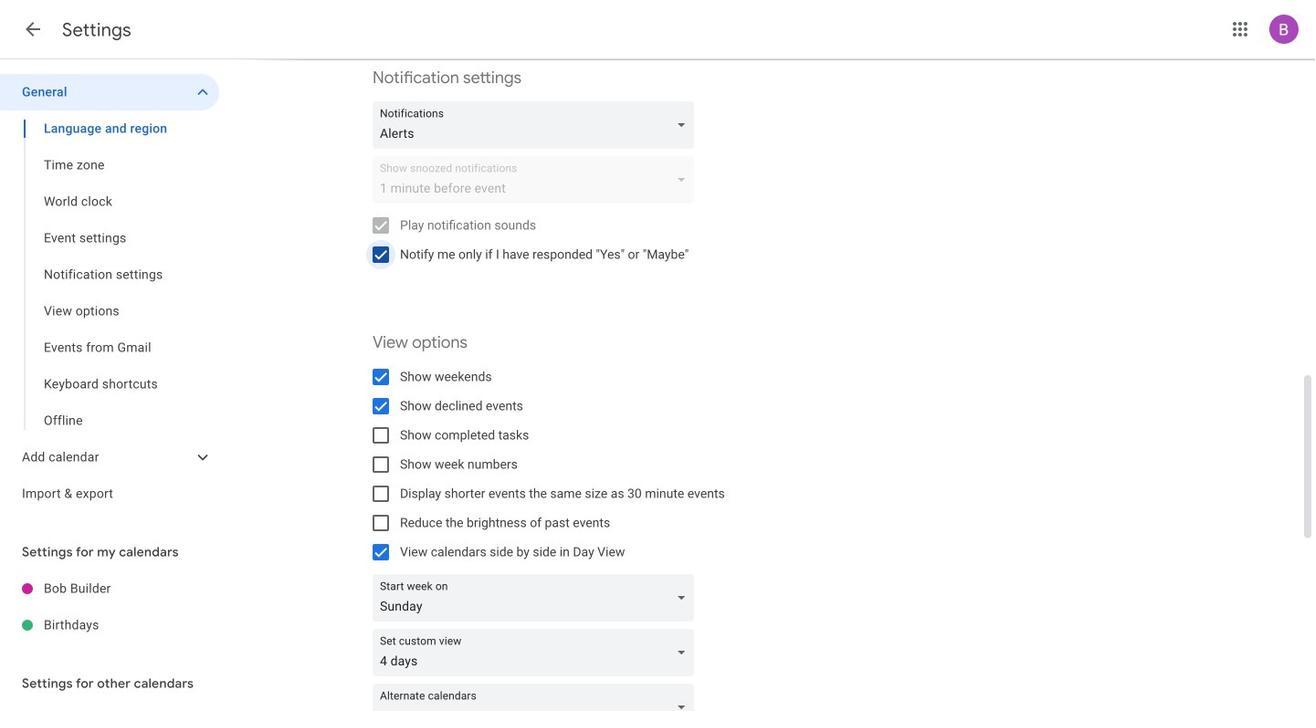 Task type: describe. For each thing, give the bounding box(es) containing it.
general tree item
[[0, 74, 219, 111]]

bob builder tree item
[[0, 571, 219, 607]]



Task type: locate. For each thing, give the bounding box(es) containing it.
group
[[0, 111, 219, 439]]

go back image
[[22, 18, 44, 40]]

0 vertical spatial tree
[[0, 74, 219, 512]]

birthdays tree item
[[0, 607, 219, 644]]

2 tree from the top
[[0, 571, 219, 644]]

1 tree from the top
[[0, 74, 219, 512]]

None field
[[373, 101, 701, 149], [373, 574, 701, 622], [373, 629, 701, 677], [373, 684, 701, 711], [373, 101, 701, 149], [373, 574, 701, 622], [373, 629, 701, 677], [373, 684, 701, 711]]

1 vertical spatial tree
[[0, 571, 219, 644]]

heading
[[62, 18, 131, 42]]

tree
[[0, 74, 219, 512], [0, 571, 219, 644]]



Task type: vqa. For each thing, say whether or not it's contained in the screenshot.
Create to the bottom
no



